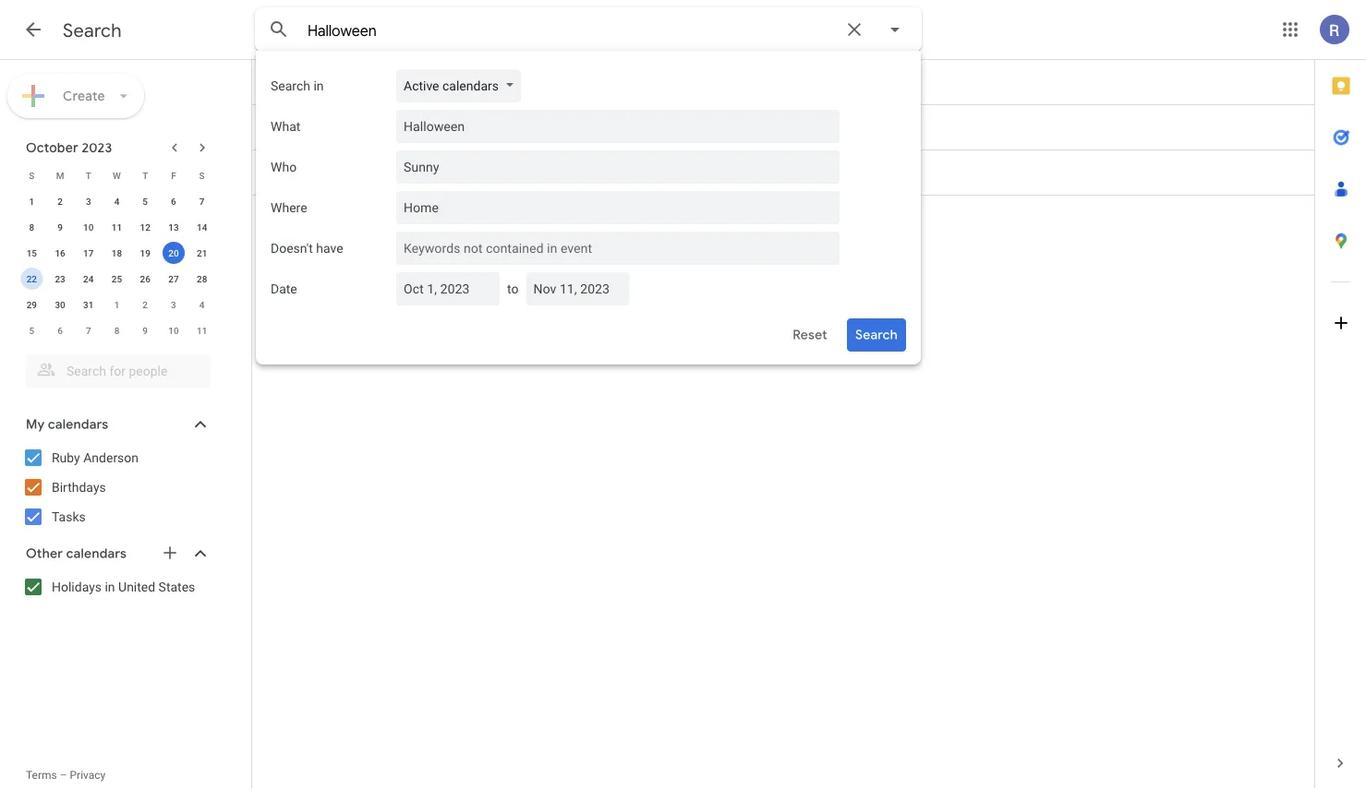 Task type: locate. For each thing, give the bounding box(es) containing it.
oct
[[304, 79, 326, 90], [304, 124, 326, 135]]

2023 right october
[[82, 139, 112, 156]]

0 vertical spatial 2
[[57, 196, 63, 207]]

8 up the 15 element
[[29, 222, 34, 233]]

2 oct from the top
[[304, 124, 326, 135]]

13
[[168, 222, 179, 233]]

in
[[314, 78, 324, 93], [105, 580, 115, 595]]

18
[[112, 248, 122, 259]]

5 down the 29 element
[[29, 325, 34, 336]]

1 vertical spatial 8
[[114, 325, 119, 336]]

row up 11 element
[[18, 163, 216, 188]]

1 31 link from the top
[[265, 66, 298, 99]]

22 element
[[21, 268, 43, 290]]

2 day from the top
[[459, 120, 479, 135]]

0 horizontal spatial 1
[[29, 196, 34, 207]]

31 for 31 element
[[83, 299, 94, 310]]

search heading
[[63, 18, 122, 42]]

27
[[168, 273, 179, 285]]

1 row from the top
[[18, 163, 216, 188]]

0 vertical spatial 9
[[57, 222, 63, 233]]

0 horizontal spatial 3
[[86, 196, 91, 207]]

day
[[459, 75, 479, 90], [459, 120, 479, 135], [459, 165, 479, 180]]

2 cell from the top
[[588, 113, 1305, 142]]

row up 25 element
[[18, 240, 216, 266]]

1 vertical spatial 1
[[114, 299, 119, 310]]

5 row from the top
[[18, 266, 216, 292]]

10 down november 3 element at top left
[[168, 325, 179, 336]]

0 vertical spatial calendars
[[443, 78, 499, 93]]

0 vertical spatial 6
[[171, 196, 176, 207]]

0 horizontal spatial search
[[63, 18, 122, 42]]

search for search
[[63, 18, 122, 42]]

2 vertical spatial all day cell
[[441, 158, 588, 188]]

1 cell from the top
[[588, 67, 1305, 97]]

calendars inside dropdown button
[[66, 546, 127, 563]]

terms – privacy
[[26, 770, 106, 782]]

other calendars
[[26, 546, 127, 563]]

row down november 1 'element'
[[18, 318, 216, 344]]

1 vertical spatial calendars
[[48, 417, 108, 433]]

oct 2022
[[304, 79, 355, 90]]

m
[[56, 170, 64, 181]]

november 1 element
[[106, 294, 128, 316]]

24 element
[[77, 268, 100, 290]]

7 up 14 element
[[199, 196, 205, 207]]

grid
[[252, 60, 1315, 199]]

1 horizontal spatial 7
[[199, 196, 205, 207]]

2 vertical spatial calendars
[[66, 546, 127, 563]]

1 vertical spatial all
[[441, 120, 455, 135]]

3 up the "10" element
[[86, 196, 91, 207]]

all day
[[441, 75, 479, 90], [441, 120, 479, 135], [441, 165, 479, 180]]

0 vertical spatial 2023
[[329, 124, 355, 135]]

1 horizontal spatial 5
[[143, 196, 148, 207]]

2 vertical spatial all
[[441, 165, 455, 180]]

doesn't have
[[271, 241, 343, 256]]

s
[[29, 170, 35, 181], [199, 170, 205, 181]]

calendars inside dropdown button
[[48, 417, 108, 433]]

3 row from the top
[[18, 214, 216, 240]]

10 element
[[77, 216, 100, 238]]

all day for 2023
[[441, 120, 479, 135]]

17 element
[[77, 242, 100, 264]]

0 vertical spatial 10
[[83, 222, 94, 233]]

states
[[159, 580, 195, 595]]

2 down m
[[57, 196, 63, 207]]

4 up november 11 element
[[199, 299, 205, 310]]

1 horizontal spatial 8
[[114, 325, 119, 336]]

search up what
[[271, 78, 310, 93]]

oct right what
[[304, 124, 326, 135]]

10
[[83, 222, 94, 233], [168, 325, 179, 336]]

who
[[271, 159, 297, 175]]

20 cell
[[159, 240, 188, 266]]

7
[[199, 196, 205, 207], [86, 325, 91, 336]]

doesn't
[[271, 241, 313, 256]]

4
[[114, 196, 119, 207], [199, 299, 205, 310]]

24
[[83, 273, 94, 285]]

9 down november 2 element
[[143, 325, 148, 336]]

row group
[[18, 188, 216, 344]]

0 vertical spatial all day
[[441, 75, 479, 90]]

1 up the 15 element
[[29, 196, 34, 207]]

terms
[[26, 770, 57, 782]]

my
[[26, 417, 45, 433]]

8
[[29, 222, 34, 233], [114, 325, 119, 336]]

1 oct from the top
[[304, 79, 326, 90]]

search in
[[271, 78, 324, 93]]

6 up 13 element
[[171, 196, 176, 207]]

10 for november 10 element
[[168, 325, 179, 336]]

active
[[404, 78, 439, 93]]

1 horizontal spatial 1
[[114, 299, 119, 310]]

31 inside the 'october 2023' grid
[[83, 299, 94, 310]]

From date text field
[[404, 273, 485, 306]]

4 row from the top
[[18, 240, 216, 266]]

11
[[112, 222, 122, 233], [197, 325, 207, 336]]

6
[[171, 196, 176, 207], [57, 325, 63, 336]]

31 link up who at the top of the page
[[265, 111, 298, 144]]

1 vertical spatial 31 row
[[252, 111, 1315, 153]]

my calendars
[[26, 417, 108, 433]]

10 up 17
[[83, 222, 94, 233]]

0 vertical spatial 7
[[199, 196, 205, 207]]

2 s from the left
[[199, 170, 205, 181]]

anderson
[[83, 450, 139, 466]]

0 vertical spatial oct
[[304, 79, 326, 90]]

1 vertical spatial 10
[[168, 325, 179, 336]]

2 down 26 element
[[143, 299, 148, 310]]

create button
[[7, 74, 144, 118]]

6 down 30 element
[[57, 325, 63, 336]]

2 all from the top
[[441, 120, 455, 135]]

0 horizontal spatial s
[[29, 170, 35, 181]]

2023 inside 31 row
[[329, 124, 355, 135]]

1 vertical spatial all day cell
[[441, 113, 588, 142]]

3 down the 27 element
[[171, 299, 176, 310]]

1 s from the left
[[29, 170, 35, 181]]

1 horizontal spatial s
[[199, 170, 205, 181]]

0 horizontal spatial 9
[[57, 222, 63, 233]]

search for search in
[[271, 78, 310, 93]]

add other calendars image
[[161, 544, 179, 563]]

other calendars button
[[4, 540, 229, 569]]

9 up the 16 'element'
[[57, 222, 63, 233]]

9
[[57, 222, 63, 233], [143, 325, 148, 336]]

0 vertical spatial all
[[441, 75, 455, 90]]

ruby
[[52, 450, 80, 466]]

0 horizontal spatial t
[[86, 170, 91, 181]]

calendars up holidays
[[66, 546, 127, 563]]

3 31 link from the top
[[265, 156, 298, 189]]

1 vertical spatial cell
[[588, 113, 1305, 142]]

1 vertical spatial 5
[[29, 325, 34, 336]]

row down w
[[18, 188, 216, 214]]

row up november 1 'element'
[[18, 266, 216, 292]]

14 element
[[191, 216, 213, 238]]

28
[[197, 273, 207, 285]]

11 element
[[106, 216, 128, 238]]

grid containing 31
[[252, 60, 1315, 199]]

3 all day cell from the top
[[441, 158, 588, 188]]

october 2023
[[26, 139, 112, 156]]

search image
[[261, 11, 297, 48]]

1 vertical spatial 3
[[171, 299, 176, 310]]

0 vertical spatial in
[[314, 78, 324, 93]]

1 vertical spatial 7
[[86, 325, 91, 336]]

5
[[143, 196, 148, 207], [29, 325, 34, 336]]

1 horizontal spatial 2023
[[329, 124, 355, 135]]

1 vertical spatial search
[[271, 78, 310, 93]]

6 row from the top
[[18, 292, 216, 318]]

28 element
[[191, 268, 213, 290]]

row containing 1
[[18, 188, 216, 214]]

31 link up what
[[265, 66, 298, 99]]

cell for 2023
[[588, 113, 1305, 142]]

11 for 11 element
[[112, 222, 122, 233]]

in for holidays
[[105, 580, 115, 595]]

31 up what
[[272, 72, 290, 93]]

1 inside 'element'
[[114, 299, 119, 310]]

0 horizontal spatial in
[[105, 580, 115, 595]]

row containing 22
[[18, 266, 216, 292]]

14
[[197, 222, 207, 233]]

1 vertical spatial in
[[105, 580, 115, 595]]

22
[[26, 273, 37, 285]]

1 vertical spatial 2023
[[82, 139, 112, 156]]

0 vertical spatial day
[[459, 75, 479, 90]]

calendars right the active
[[443, 78, 499, 93]]

0 vertical spatial 4
[[114, 196, 119, 207]]

1 horizontal spatial 10
[[168, 325, 179, 336]]

november 9 element
[[134, 320, 156, 342]]

1 vertical spatial 2
[[143, 299, 148, 310]]

20, today element
[[163, 242, 185, 264]]

0 vertical spatial search
[[63, 18, 122, 42]]

search right go back image
[[63, 18, 122, 42]]

calendars up the ruby
[[48, 417, 108, 433]]

Search text field
[[308, 21, 832, 40]]

2023 for october 2023
[[82, 139, 112, 156]]

1 horizontal spatial 2
[[143, 299, 148, 310]]

2 all day from the top
[[441, 120, 479, 135]]

2
[[57, 196, 63, 207], [143, 299, 148, 310]]

t right m
[[86, 170, 91, 181]]

oct for oct 2023
[[304, 124, 326, 135]]

1 horizontal spatial search
[[271, 78, 310, 93]]

1 vertical spatial 11
[[197, 325, 207, 336]]

1 horizontal spatial 9
[[143, 325, 148, 336]]

31 link for oct 2022
[[265, 66, 298, 99]]

0 horizontal spatial 2023
[[82, 139, 112, 156]]

0 vertical spatial 31 link
[[265, 66, 298, 99]]

in left united
[[105, 580, 115, 595]]

To date text field
[[533, 273, 615, 306]]

oct left '2022'
[[304, 79, 326, 90]]

1 down 25 element
[[114, 299, 119, 310]]

4 up 11 element
[[114, 196, 119, 207]]

31 row
[[252, 66, 1315, 108], [252, 111, 1315, 153], [252, 156, 1315, 199]]

31 for oct 2023's 31 link
[[272, 117, 290, 138]]

0 horizontal spatial 2
[[57, 196, 63, 207]]

2 vertical spatial all day
[[441, 165, 479, 180]]

1 vertical spatial day
[[459, 120, 479, 135]]

privacy link
[[70, 770, 106, 782]]

7 down 31 element
[[86, 325, 91, 336]]

2 31 link from the top
[[265, 111, 298, 144]]

november 11 element
[[191, 320, 213, 342]]

8 down november 1 'element'
[[114, 325, 119, 336]]

7 row from the top
[[18, 318, 216, 344]]

1 vertical spatial all day
[[441, 120, 479, 135]]

2 row from the top
[[18, 188, 216, 214]]

1 horizontal spatial in
[[314, 78, 324, 93]]

0 vertical spatial 31 row
[[252, 66, 1315, 108]]

31 link
[[265, 66, 298, 99], [265, 111, 298, 144], [265, 156, 298, 189]]

october
[[26, 139, 78, 156]]

0 horizontal spatial 7
[[86, 325, 91, 336]]

row containing s
[[18, 163, 216, 188]]

31 down 24
[[83, 299, 94, 310]]

1 horizontal spatial t
[[142, 170, 148, 181]]

31 link up where
[[265, 156, 298, 189]]

search options image
[[877, 11, 914, 48]]

calendars
[[443, 78, 499, 93], [48, 417, 108, 433], [66, 546, 127, 563]]

row
[[18, 163, 216, 188], [18, 188, 216, 214], [18, 214, 216, 240], [18, 240, 216, 266], [18, 266, 216, 292], [18, 292, 216, 318], [18, 318, 216, 344]]

22 cell
[[18, 266, 46, 292]]

in left '2022'
[[314, 78, 324, 93]]

s right f
[[199, 170, 205, 181]]

31 link for oct 2023
[[265, 111, 298, 144]]

2 vertical spatial 31 link
[[265, 156, 298, 189]]

2 vertical spatial day
[[459, 165, 479, 180]]

0 horizontal spatial 11
[[112, 222, 122, 233]]

0 horizontal spatial 10
[[83, 222, 94, 233]]

2 vertical spatial 31 row
[[252, 156, 1315, 199]]

3
[[86, 196, 91, 207], [171, 299, 176, 310]]

23 element
[[49, 268, 71, 290]]

0 vertical spatial all day cell
[[441, 67, 588, 97]]

search
[[63, 18, 122, 42], [271, 78, 310, 93]]

1 horizontal spatial 11
[[197, 325, 207, 336]]

16 element
[[49, 242, 71, 264]]

all day cell
[[441, 67, 588, 97], [441, 113, 588, 142], [441, 158, 588, 188]]

0 horizontal spatial 4
[[114, 196, 119, 207]]

1 all day from the top
[[441, 75, 479, 90]]

1 vertical spatial 6
[[57, 325, 63, 336]]

31 up who at the top of the page
[[272, 117, 290, 138]]

0 vertical spatial cell
[[588, 67, 1305, 97]]

12 element
[[134, 216, 156, 238]]

0 vertical spatial 8
[[29, 222, 34, 233]]

all for oct 2022
[[441, 75, 455, 90]]

holidays
[[52, 580, 102, 595]]

1 day from the top
[[459, 75, 479, 90]]

all
[[441, 75, 455, 90], [441, 120, 455, 135], [441, 165, 455, 180]]

0 horizontal spatial 5
[[29, 325, 34, 336]]

31
[[272, 72, 290, 93], [272, 117, 290, 138], [272, 162, 290, 183], [83, 299, 94, 310]]

5 up 12 element
[[143, 196, 148, 207]]

to
[[507, 281, 519, 297]]

19 element
[[134, 242, 156, 264]]

october 2023 grid
[[18, 163, 216, 344]]

all day cell for oct 2022
[[441, 67, 588, 97]]

tab list
[[1316, 60, 1366, 738]]

0 vertical spatial 11
[[112, 222, 122, 233]]

row up 18 element
[[18, 214, 216, 240]]

s left m
[[29, 170, 35, 181]]

halloween
[[588, 165, 649, 180]]

2023 down '2022'
[[329, 124, 355, 135]]

1 all day cell from the top
[[441, 67, 588, 97]]

None search field
[[255, 7, 922, 365], [0, 347, 229, 388], [255, 7, 922, 365]]

t
[[86, 170, 91, 181], [142, 170, 148, 181]]

11 down november 4 element
[[197, 325, 207, 336]]

1 all from the top
[[441, 75, 455, 90]]

11 up '18'
[[112, 222, 122, 233]]

t left f
[[142, 170, 148, 181]]

21 element
[[191, 242, 213, 264]]

november 4 element
[[191, 294, 213, 316]]

1 horizontal spatial 4
[[199, 299, 205, 310]]

1 vertical spatial 31 link
[[265, 111, 298, 144]]

2023
[[329, 124, 355, 135], [82, 139, 112, 156]]

31 up where
[[272, 162, 290, 183]]

go back image
[[22, 18, 44, 41]]

cell
[[588, 67, 1305, 97], [588, 113, 1305, 142]]

1
[[29, 196, 34, 207], [114, 299, 119, 310]]

2 all day cell from the top
[[441, 113, 588, 142]]

1 vertical spatial 9
[[143, 325, 148, 336]]

1 vertical spatial oct
[[304, 124, 326, 135]]

row down 25 element
[[18, 292, 216, 318]]



Task type: vqa. For each thing, say whether or not it's contained in the screenshot.


Task type: describe. For each thing, give the bounding box(es) containing it.
0 vertical spatial 1
[[29, 196, 34, 207]]

31 for 31 link associated with oct 2022
[[272, 72, 290, 93]]

15 element
[[21, 242, 43, 264]]

my calendars list
[[4, 443, 229, 532]]

3 31 row from the top
[[252, 156, 1315, 199]]

in for search
[[314, 78, 324, 93]]

15
[[26, 248, 37, 259]]

my calendars button
[[4, 410, 229, 440]]

birthdays
[[52, 480, 106, 495]]

holidays in united states
[[52, 580, 195, 595]]

active calendars
[[404, 78, 499, 93]]

2 inside november 2 element
[[143, 299, 148, 310]]

other
[[26, 546, 63, 563]]

25
[[112, 273, 122, 285]]

november 8 element
[[106, 320, 128, 342]]

30 element
[[49, 294, 71, 316]]

26
[[140, 273, 150, 285]]

17
[[83, 248, 94, 259]]

21
[[197, 248, 207, 259]]

2 t from the left
[[142, 170, 148, 181]]

1 t from the left
[[86, 170, 91, 181]]

1 horizontal spatial 6
[[171, 196, 176, 207]]

halloween button
[[588, 165, 649, 180]]

row containing 8
[[18, 214, 216, 240]]

3 all from the top
[[441, 165, 455, 180]]

tasks
[[52, 509, 86, 525]]

ruby anderson
[[52, 450, 139, 466]]

calendars for my calendars
[[48, 417, 108, 433]]

all day cell for oct 2023
[[441, 113, 588, 142]]

25 element
[[106, 268, 128, 290]]

3 all day from the top
[[441, 165, 479, 180]]

0 horizontal spatial 6
[[57, 325, 63, 336]]

12
[[140, 222, 150, 233]]

november 7 element
[[77, 320, 100, 342]]

31 for first 31 link from the bottom
[[272, 162, 290, 183]]

calendars for other calendars
[[66, 546, 127, 563]]

calendars for active calendars
[[443, 78, 499, 93]]

1 31 row from the top
[[252, 66, 1315, 108]]

row containing 15
[[18, 240, 216, 266]]

clear search image
[[836, 11, 873, 48]]

oct for oct 2022
[[304, 79, 326, 90]]

day for 2023
[[459, 120, 479, 135]]

18 element
[[106, 242, 128, 264]]

november 10 element
[[163, 320, 185, 342]]

november 5 element
[[21, 320, 43, 342]]

november 3 element
[[163, 294, 185, 316]]

31 element
[[77, 294, 100, 316]]

all day for 2022
[[441, 75, 479, 90]]

create
[[63, 88, 105, 104]]

date
[[271, 281, 297, 297]]

–
[[60, 770, 67, 782]]

1 horizontal spatial 3
[[171, 299, 176, 310]]

2023 for oct 2023
[[329, 124, 355, 135]]

day for 2022
[[459, 75, 479, 90]]

0 vertical spatial 5
[[143, 196, 148, 207]]

Keywords not contained in event text field
[[404, 232, 825, 265]]

where
[[271, 200, 307, 215]]

f
[[171, 170, 176, 181]]

23
[[55, 273, 65, 285]]

19
[[140, 248, 150, 259]]

w
[[113, 170, 121, 181]]

row containing 29
[[18, 292, 216, 318]]

Enter a participant or organizer text field
[[404, 151, 825, 184]]

0 vertical spatial 3
[[86, 196, 91, 207]]

all for oct 2023
[[441, 120, 455, 135]]

3 day from the top
[[459, 165, 479, 180]]

Enter a location or room text field
[[404, 191, 825, 224]]

20
[[168, 248, 179, 259]]

1 vertical spatial 4
[[199, 299, 205, 310]]

16
[[55, 248, 65, 259]]

oct 2023
[[304, 124, 355, 135]]

row group containing 1
[[18, 188, 216, 344]]

0 horizontal spatial 8
[[29, 222, 34, 233]]

row containing 5
[[18, 318, 216, 344]]

2022
[[329, 79, 355, 90]]

10 for the "10" element
[[83, 222, 94, 233]]

26 element
[[134, 268, 156, 290]]

Search for people text field
[[37, 355, 200, 388]]

29
[[26, 299, 37, 310]]

29 element
[[21, 294, 43, 316]]

united
[[118, 580, 155, 595]]

cell for 2022
[[588, 67, 1305, 97]]

2 31 row from the top
[[252, 111, 1315, 153]]

11 for november 11 element
[[197, 325, 207, 336]]

27 element
[[163, 268, 185, 290]]

Keywords contained in event text field
[[404, 110, 825, 143]]

have
[[316, 241, 343, 256]]

7 inside november 7 element
[[86, 325, 91, 336]]

13 element
[[163, 216, 185, 238]]

november 2 element
[[134, 294, 156, 316]]

none search field the "search for people"
[[0, 347, 229, 388]]

privacy
[[70, 770, 106, 782]]

30
[[55, 299, 65, 310]]

what
[[271, 119, 301, 134]]

november 6 element
[[49, 320, 71, 342]]

terms link
[[26, 770, 57, 782]]



